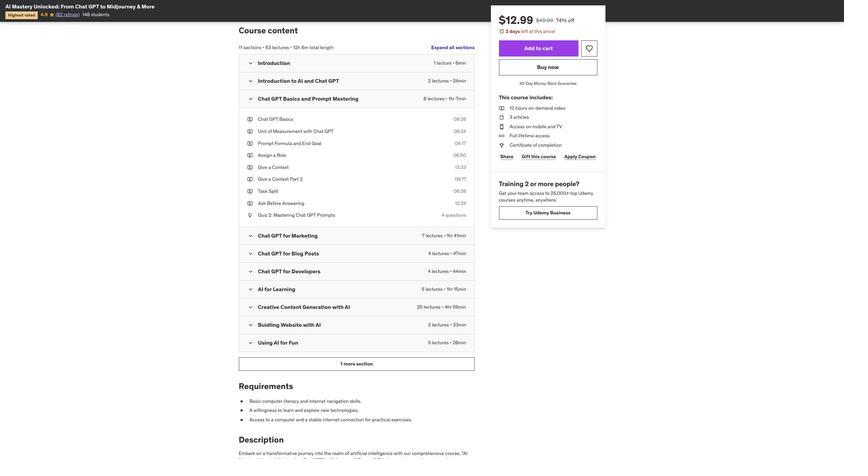 Task type: describe. For each thing, give the bounding box(es) containing it.
small image for chat gpt for developers
[[247, 269, 254, 275]]

to inside training 2 or more people? get your team access to 25,000+ top udemy courses anytime, anywhere.
[[546, 191, 550, 197]]

more inside button
[[344, 362, 355, 368]]

a down the assign a role
[[269, 164, 271, 171]]

mobile
[[533, 124, 547, 130]]

technologies.
[[331, 408, 359, 414]]

expand all sections button
[[431, 41, 475, 54]]

06:34
[[454, 128, 466, 135]]

2 right part
[[300, 176, 303, 183]]

1 vertical spatial mastering
[[274, 212, 295, 219]]

4 questions
[[442, 212, 466, 219]]

chat inside embark on a transformative journey into the realm of artificial intelligence with our comprehensive course, "ai mastery unlocked: navigating chat gpt to midjourney & beyond." this immersive experience is not just a
[[303, 458, 313, 460]]

the
[[324, 451, 331, 457]]

4 for chat gpt for developers
[[428, 269, 431, 275]]

• for creative content generation with ai
[[442, 304, 444, 310]]

or
[[531, 180, 537, 188]]

lectures for buidling website with ai
[[432, 322, 449, 328]]

to inside button
[[536, 45, 542, 52]]

3 for using ai for fun
[[428, 340, 431, 346]]

buy now button
[[499, 59, 598, 75]]

28min
[[453, 340, 466, 346]]

12 hours on-demand video
[[510, 105, 566, 111]]

lectures for ai for learning
[[426, 287, 443, 293]]

ask before answering
[[258, 200, 305, 207]]

course,
[[445, 451, 461, 457]]

price!
[[544, 28, 556, 34]]

and up chat gpt basics and prompt mastering on the top left of the page
[[304, 78, 314, 84]]

back
[[548, 81, 557, 86]]

part
[[290, 176, 299, 183]]

2 vertical spatial 1hr
[[447, 287, 453, 293]]

"ai
[[462, 451, 468, 457]]

xsmall image left assign
[[247, 152, 253, 159]]

quiz
[[258, 212, 268, 219]]

06:26
[[454, 188, 466, 195]]

63
[[265, 44, 271, 50]]

basics for chat gpt basics and prompt mastering
[[283, 96, 300, 102]]

from
[[61, 3, 74, 10]]

demand
[[536, 105, 553, 111]]

a left role
[[273, 152, 276, 159]]

with right generation
[[332, 304, 344, 311]]

chat gpt basics
[[258, 116, 293, 123]]

• left 63 on the left
[[263, 44, 264, 50]]

into
[[315, 451, 323, 457]]

1 more section button
[[239, 358, 475, 371]]

small image for buidling website with ai
[[247, 322, 254, 329]]

role
[[277, 152, 286, 159]]

try udemy business link
[[499, 207, 598, 220]]

chat down "quiz"
[[258, 233, 270, 239]]

8 lectures • 1hr 7min
[[424, 96, 466, 102]]

apply
[[565, 154, 578, 160]]

0 vertical spatial course
[[511, 94, 529, 101]]

ai right using
[[274, 340, 279, 347]]

off
[[568, 17, 575, 24]]

24min
[[453, 78, 466, 84]]

completion
[[538, 142, 562, 148]]

44min
[[453, 269, 466, 275]]

3 articles
[[510, 114, 529, 120]]

0 horizontal spatial &
[[137, 3, 140, 10]]

0 horizontal spatial midjourney
[[107, 3, 136, 10]]

and right the learn
[[295, 408, 303, 414]]

lectures for chat gpt for marketing
[[426, 233, 443, 239]]

embark on a transformative journey into the realm of artificial intelligence with our comprehensive course, "ai mastery unlocked: navigating chat gpt to midjourney & beyond." this immersive experience is not just a
[[239, 451, 468, 460]]

unit of measurement with chat gpt
[[258, 128, 334, 135]]

day
[[526, 81, 533, 86]]

1hr for marketing
[[447, 233, 453, 239]]

xsmall image left unit at the left of page
[[247, 128, 253, 135]]

small image for using ai for fun
[[247, 340, 254, 347]]

2 up 8 lectures • 1hr 7min
[[428, 78, 431, 84]]

marketing
[[292, 233, 318, 239]]

video
[[554, 105, 566, 111]]

to left the learn
[[278, 408, 282, 414]]

left
[[521, 28, 528, 34]]

• for chat gpt for blog posts
[[451, 251, 452, 257]]

more inside training 2 or more people? get your team access to 25,000+ top udemy courses anytime, anywhere.
[[538, 180, 554, 188]]

website
[[281, 322, 302, 329]]

embark
[[239, 451, 255, 457]]

course content
[[239, 25, 298, 36]]

• for introduction to ai and chat gpt
[[450, 78, 452, 84]]

0 vertical spatial mastery
[[12, 3, 33, 10]]

explore
[[304, 408, 320, 414]]

2 right alarm icon
[[506, 28, 509, 34]]

hours
[[516, 105, 528, 111]]

xsmall image left "quiz"
[[247, 212, 253, 219]]

this course includes:
[[499, 94, 553, 101]]

immersive
[[387, 458, 409, 460]]

context for give a context part 2
[[272, 176, 289, 183]]

lecture
[[437, 60, 452, 66]]

split
[[269, 188, 279, 195]]

more
[[142, 3, 155, 10]]

• for chat gpt for developers
[[450, 269, 452, 275]]

formula
[[275, 140, 292, 147]]

148 students
[[82, 12, 109, 18]]

access to a computer and a stable internet connection for practical exercises.
[[250, 417, 412, 423]]

mastery inside embark on a transformative journey into the realm of artificial intelligence with our comprehensive course, "ai mastery unlocked: navigating chat gpt to midjourney & beyond." this immersive experience is not just a
[[239, 458, 256, 460]]

top
[[571, 191, 578, 197]]

alarm image
[[499, 29, 505, 34]]

0 vertical spatial 3
[[510, 114, 513, 120]]

content
[[268, 25, 298, 36]]

ai mastery unlocked: from chat gpt to midjourney & more
[[5, 3, 155, 10]]

25,000+
[[551, 191, 570, 197]]

chat up goal
[[314, 128, 324, 135]]

lectures for introduction to ai and chat gpt
[[432, 78, 449, 84]]

assign a role
[[258, 152, 286, 159]]

give for give a context part 2
[[258, 176, 268, 183]]

and left the tv
[[548, 124, 556, 130]]

and left end
[[293, 140, 301, 147]]

25
[[417, 304, 423, 310]]

unit
[[258, 128, 267, 135]]

now
[[548, 64, 559, 70]]

ai right generation
[[345, 304, 350, 311]]

• left 12h 6m
[[290, 44, 292, 50]]

answering
[[282, 200, 305, 207]]

ask
[[258, 200, 266, 207]]

wishlist image
[[585, 44, 594, 52]]

full lifetime access
[[510, 133, 550, 139]]

with up end
[[303, 128, 312, 135]]

assign
[[258, 152, 272, 159]]

access for this course includes:
[[510, 124, 525, 130]]

33min
[[453, 322, 466, 328]]

• for chat gpt for marketing
[[444, 233, 446, 239]]

0 vertical spatial 4
[[442, 212, 445, 219]]

0 vertical spatial this
[[535, 28, 543, 34]]

small image for introduction to ai and chat gpt
[[247, 78, 254, 85]]

0 vertical spatial access
[[536, 133, 550, 139]]

sections inside dropdown button
[[456, 45, 475, 51]]

a down willingness in the left bottom of the page
[[271, 417, 274, 423]]

access for requirements
[[250, 417, 265, 423]]

chat down answering
[[296, 212, 306, 219]]

xsmall image left chat gpt basics
[[247, 116, 253, 123]]

questions
[[446, 212, 466, 219]]

4 for chat gpt for blog posts
[[429, 251, 431, 257]]

and down introduction to ai and chat gpt
[[301, 96, 311, 102]]

for for marketing
[[283, 233, 290, 239]]

access inside training 2 or more people? get your team access to 25,000+ top udemy courses anytime, anywhere.
[[530, 191, 545, 197]]

small image for ai
[[247, 287, 254, 293]]

basics for chat gpt basics
[[279, 116, 293, 123]]

$12.99
[[499, 13, 534, 27]]

generation
[[303, 304, 331, 311]]

give for give a context
[[258, 164, 268, 171]]

people?
[[555, 180, 580, 188]]

training 2 or more people? get your team access to 25,000+ top udemy courses anytime, anywhere.
[[499, 180, 594, 203]]

a up task split on the top of page
[[269, 176, 271, 183]]

gpt inside embark on a transformative journey into the realm of artificial intelligence with our comprehensive course, "ai mastery unlocked: navigating chat gpt to midjourney & beyond." this immersive experience is not just a
[[314, 458, 323, 460]]

creative content generation with ai
[[258, 304, 350, 311]]

small image for chat
[[247, 233, 254, 240]]

xsmall image left full
[[499, 133, 505, 140]]

buidling website with ai
[[258, 322, 321, 329]]

measurement
[[273, 128, 302, 135]]

tv
[[557, 124, 562, 130]]

• for ai for learning
[[444, 287, 446, 293]]

8
[[424, 96, 427, 102]]

stable
[[309, 417, 322, 423]]

2 inside training 2 or more people? get your team access to 25,000+ top udemy courses anytime, anywhere.
[[525, 180, 529, 188]]

new
[[321, 408, 330, 414]]

1 more section
[[341, 362, 373, 368]]

for left 'learning'
[[265, 286, 272, 293]]

literacy
[[284, 399, 299, 405]]

to up chat gpt basics and prompt mastering on the top left of the page
[[291, 78, 297, 84]]

end
[[302, 140, 311, 147]]

chat up chat gpt basics and prompt mastering on the top left of the page
[[315, 78, 327, 84]]

section
[[356, 362, 373, 368]]

a
[[250, 408, 253, 414]]



Task type: vqa. For each thing, say whether or not it's contained in the screenshot.
GET
yes



Task type: locate. For each thing, give the bounding box(es) containing it.
udemy right try
[[534, 210, 549, 216]]

1 vertical spatial 1
[[341, 362, 343, 368]]

1 for 1 more section
[[341, 362, 343, 368]]

1 introduction from the top
[[258, 60, 290, 67]]

4 up 5 lectures • 1hr 15min
[[428, 269, 431, 275]]

lectures right the 5
[[426, 287, 443, 293]]

length
[[320, 44, 334, 50]]

expand
[[431, 45, 448, 51]]

3 down 12
[[510, 114, 513, 120]]

a down description
[[263, 451, 265, 457]]

articles
[[514, 114, 529, 120]]

1 left lecture
[[434, 60, 436, 66]]

of for certificate
[[533, 142, 537, 148]]

0 horizontal spatial prompt
[[258, 140, 274, 147]]

prompts
[[317, 212, 335, 219]]

ai up creative
[[258, 286, 263, 293]]

2 give from the top
[[258, 176, 268, 183]]

1 for 1 lecture • 6min
[[434, 60, 436, 66]]

context up the "split"
[[272, 176, 289, 183]]

08:17
[[455, 176, 466, 183]]

0 vertical spatial internet
[[309, 399, 326, 405]]

0 vertical spatial this
[[499, 94, 510, 101]]

guarantee
[[558, 81, 577, 86]]

xsmall image
[[499, 105, 505, 112], [499, 114, 505, 121], [499, 124, 505, 130], [247, 140, 253, 147], [499, 142, 505, 149], [247, 164, 253, 171], [247, 176, 253, 183], [247, 188, 253, 195], [247, 200, 253, 207], [239, 408, 244, 415]]

udemy right top
[[579, 191, 594, 197]]

more
[[538, 180, 554, 188], [344, 362, 355, 368]]

expand all sections
[[431, 45, 475, 51]]

chat up unit at the left of page
[[258, 116, 268, 123]]

0 vertical spatial of
[[268, 128, 272, 135]]

1 vertical spatial access
[[530, 191, 545, 197]]

basics down introduction to ai and chat gpt
[[283, 96, 300, 102]]

lectures down 3 lectures • 33min
[[432, 340, 449, 346]]

3 small image from the top
[[247, 96, 254, 103]]

1 vertical spatial small image
[[247, 287, 254, 293]]

highest
[[8, 13, 24, 18]]

• left 33min
[[450, 322, 452, 328]]

0 vertical spatial small image
[[247, 233, 254, 240]]

1 small image from the top
[[247, 60, 254, 67]]

introduction for introduction to ai and chat gpt
[[258, 78, 290, 84]]

xsmall image up description
[[239, 417, 244, 424]]

0 vertical spatial midjourney
[[107, 3, 136, 10]]

quiz 2: mastering chat gpt prompts
[[258, 212, 335, 219]]

access down 3 articles
[[510, 124, 525, 130]]

to
[[100, 3, 106, 10], [536, 45, 542, 52], [291, 78, 297, 84], [546, 191, 550, 197], [278, 408, 282, 414], [266, 417, 270, 423], [324, 458, 329, 460]]

course
[[239, 25, 266, 36]]

beyond."
[[358, 458, 377, 460]]

0 vertical spatial more
[[538, 180, 554, 188]]

chat up "148"
[[75, 3, 87, 10]]

unlocked: down transformative
[[257, 458, 278, 460]]

with inside embark on a transformative journey into the realm of artificial intelligence with our comprehensive course, "ai mastery unlocked: navigating chat gpt to midjourney & beyond." this immersive experience is not just a
[[394, 451, 403, 457]]

1 vertical spatial introduction
[[258, 78, 290, 84]]

1 horizontal spatial udemy
[[579, 191, 594, 197]]

and down a willingness to learn and explore new technologies.
[[296, 417, 304, 423]]

1 vertical spatial mastery
[[239, 458, 256, 460]]

mastery down 'embark'
[[239, 458, 256, 460]]

small image for chat gpt basics and prompt mastering
[[247, 96, 254, 103]]

6 small image from the top
[[247, 322, 254, 329]]

lectures down the 7 lectures • 1hr 41min
[[432, 251, 449, 257]]

2 horizontal spatial of
[[533, 142, 537, 148]]

1 horizontal spatial midjourney
[[330, 458, 353, 460]]

unlocked: inside embark on a transformative journey into the realm of artificial intelligence with our comprehensive course, "ai mastery unlocked: navigating chat gpt to midjourney & beyond." this immersive experience is not just a
[[257, 458, 278, 460]]

1 vertical spatial this
[[378, 458, 386, 460]]

1hr for and
[[449, 96, 455, 102]]

• for buidling website with ai
[[450, 322, 452, 328]]

7 small image from the top
[[247, 340, 254, 347]]

1 vertical spatial this
[[532, 154, 540, 160]]

3 down 3 lectures • 33min
[[428, 340, 431, 346]]

lectures
[[272, 44, 289, 50], [432, 78, 449, 84], [428, 96, 445, 102], [426, 233, 443, 239], [432, 251, 449, 257], [432, 269, 449, 275], [426, 287, 443, 293], [424, 304, 441, 310], [432, 322, 449, 328], [432, 340, 449, 346]]

on right 'embark'
[[256, 451, 262, 457]]

0 horizontal spatial udemy
[[534, 210, 549, 216]]

1 vertical spatial give
[[258, 176, 268, 183]]

• left 44min
[[450, 269, 452, 275]]

a willingness to learn and explore new technologies.
[[250, 408, 359, 414]]

0 horizontal spatial unlocked:
[[34, 3, 60, 10]]

0 vertical spatial computer
[[262, 399, 283, 405]]

small image for chat gpt for blog posts
[[247, 251, 254, 258]]

1 horizontal spatial more
[[538, 180, 554, 188]]

& down artificial
[[354, 458, 357, 460]]

0 vertical spatial udemy
[[579, 191, 594, 197]]

description
[[239, 435, 284, 446]]

give down assign
[[258, 164, 268, 171]]

computer
[[262, 399, 283, 405], [275, 417, 295, 423]]

chat down "journey"
[[303, 458, 313, 460]]

1 small image from the top
[[247, 233, 254, 240]]

ai up chat gpt basics and prompt mastering on the top left of the page
[[298, 78, 303, 84]]

with right website
[[303, 322, 315, 329]]

1hr left 15min
[[447, 287, 453, 293]]

for for developers
[[283, 268, 290, 275]]

1 inside button
[[341, 362, 343, 368]]

1 horizontal spatial &
[[354, 458, 357, 460]]

for
[[283, 233, 290, 239], [283, 250, 290, 257], [283, 268, 290, 275], [265, 286, 272, 293], [280, 340, 288, 347], [365, 417, 371, 423]]

0 horizontal spatial mastering
[[274, 212, 295, 219]]

1 give from the top
[[258, 164, 268, 171]]

• for chat gpt basics and prompt mastering
[[446, 96, 448, 102]]

on-
[[529, 105, 536, 111]]

artificial
[[351, 451, 367, 457]]

computer down the learn
[[275, 417, 295, 423]]

full
[[510, 133, 517, 139]]

and
[[304, 78, 314, 84], [301, 96, 311, 102], [548, 124, 556, 130], [293, 140, 301, 147], [300, 399, 308, 405], [295, 408, 303, 414], [296, 417, 304, 423]]

exercises.
[[392, 417, 412, 423]]

a inside embark on a transformative journey into the realm of artificial intelligence with our comprehensive course, "ai mastery unlocked: navigating chat gpt to midjourney & beyond." this immersive experience is not just a
[[263, 451, 265, 457]]

mastery
[[12, 3, 33, 10], [239, 458, 256, 460]]

for left the practical
[[365, 417, 371, 423]]

5 lectures • 1hr 15min
[[422, 287, 466, 293]]

0 horizontal spatial of
[[268, 128, 272, 135]]

internet up the explore
[[309, 399, 326, 405]]

unlocked:
[[34, 3, 60, 10], [257, 458, 278, 460]]

0 horizontal spatial on
[[256, 451, 262, 457]]

share
[[501, 154, 514, 160]]

1 vertical spatial 3
[[428, 322, 431, 328]]

for left blog at the left bottom of page
[[283, 250, 290, 257]]

of inside embark on a transformative journey into the realm of artificial intelligence with our comprehensive course, "ai mastery unlocked: navigating chat gpt to midjourney & beyond." this immersive experience is not just a
[[345, 451, 349, 457]]

on inside embark on a transformative journey into the realm of artificial intelligence with our comprehensive course, "ai mastery unlocked: navigating chat gpt to midjourney & beyond." this immersive experience is not just a
[[256, 451, 262, 457]]

0 horizontal spatial access
[[250, 417, 265, 423]]

0 horizontal spatial course
[[511, 94, 529, 101]]

context
[[272, 164, 289, 171], [272, 176, 289, 183]]

lectures right 63 on the left
[[272, 44, 289, 50]]

course down completion
[[541, 154, 556, 160]]

give
[[258, 164, 268, 171], [258, 176, 268, 183]]

all
[[449, 45, 455, 51]]

0 horizontal spatial more
[[344, 362, 355, 368]]

sections right 11
[[244, 44, 261, 50]]

lectures down lecture
[[432, 78, 449, 84]]

1 vertical spatial computer
[[275, 417, 295, 423]]

4.9
[[41, 12, 48, 18]]

30-day money-back guarantee
[[520, 81, 577, 86]]

& inside embark on a transformative journey into the realm of artificial intelligence with our comprehensive course, "ai mastery unlocked: navigating chat gpt to midjourney & beyond." this immersive experience is not just a
[[354, 458, 357, 460]]

on for embark
[[256, 451, 262, 457]]

to up students
[[100, 3, 106, 10]]

0 vertical spatial unlocked:
[[34, 3, 60, 10]]

12
[[510, 105, 515, 111]]

introduction for introduction
[[258, 60, 290, 67]]

0 vertical spatial 1hr
[[449, 96, 455, 102]]

on for access
[[526, 124, 531, 130]]

lectures for creative content generation with ai
[[424, 304, 441, 310]]

& left more
[[137, 3, 140, 10]]

1 horizontal spatial prompt
[[312, 96, 332, 102]]

1 vertical spatial of
[[533, 142, 537, 148]]

0 vertical spatial on
[[526, 124, 531, 130]]

1 horizontal spatial sections
[[456, 45, 475, 51]]

prompt up assign
[[258, 140, 274, 147]]

1 vertical spatial midjourney
[[330, 458, 353, 460]]

0 vertical spatial mastering
[[333, 96, 359, 102]]

lectures for chat gpt for blog posts
[[432, 251, 449, 257]]

2 vertical spatial 4
[[428, 269, 431, 275]]

(82 ratings)
[[56, 12, 80, 18]]

1 horizontal spatial of
[[345, 451, 349, 457]]

1 vertical spatial internet
[[323, 417, 340, 423]]

buy now
[[537, 64, 559, 70]]

11
[[239, 44, 243, 50]]

this
[[535, 28, 543, 34], [532, 154, 540, 160]]

lectures right the 25
[[424, 304, 441, 310]]

1 vertical spatial course
[[541, 154, 556, 160]]

chat up the ai for learning
[[258, 268, 270, 275]]

1 vertical spatial access
[[250, 417, 265, 423]]

3 down 25 lectures • 4hr 59min
[[428, 322, 431, 328]]

4 left questions
[[442, 212, 445, 219]]

4 small image from the top
[[247, 251, 254, 258]]

1 horizontal spatial on
[[526, 124, 531, 130]]

ai down generation
[[316, 322, 321, 329]]

1 vertical spatial udemy
[[534, 210, 549, 216]]

• for introduction
[[453, 60, 455, 66]]

buidling
[[258, 322, 280, 329]]

chat down chat gpt for marketing
[[258, 250, 270, 257]]

small image for introduction
[[247, 60, 254, 67]]

context up give a context part 2 at the top left of page
[[272, 164, 289, 171]]

2 small image from the top
[[247, 287, 254, 293]]

74%
[[556, 17, 567, 24]]

• left 15min
[[444, 287, 446, 293]]

25 lectures • 4hr 59min
[[417, 304, 466, 310]]

midjourney up students
[[107, 3, 136, 10]]

1 context from the top
[[272, 164, 289, 171]]

1 vertical spatial 1hr
[[447, 233, 453, 239]]

with up immersive
[[394, 451, 403, 457]]

3 small image from the top
[[247, 304, 254, 311]]

0 vertical spatial give
[[258, 164, 268, 171]]

7min
[[456, 96, 466, 102]]

course up hours
[[511, 94, 529, 101]]

access down a in the left of the page
[[250, 417, 265, 423]]

lifetime
[[519, 133, 534, 139]]

just
[[447, 458, 455, 460]]

1 horizontal spatial 1
[[434, 60, 436, 66]]

of for unit
[[268, 128, 272, 135]]

small image
[[247, 233, 254, 240], [247, 287, 254, 293], [247, 304, 254, 311]]

this inside embark on a transformative journey into the realm of artificial intelligence with our comprehensive course, "ai mastery unlocked: navigating chat gpt to midjourney & beyond." this immersive experience is not just a
[[378, 458, 386, 460]]

2 vertical spatial 3
[[428, 340, 431, 346]]

6min
[[456, 60, 466, 66]]

1 horizontal spatial unlocked:
[[257, 458, 278, 460]]

2 introduction from the top
[[258, 78, 290, 84]]

2 small image from the top
[[247, 78, 254, 85]]

• left 28min
[[450, 340, 452, 346]]

a left stable
[[305, 417, 308, 423]]

1 vertical spatial context
[[272, 176, 289, 183]]

anywhere.
[[536, 197, 557, 203]]

small image
[[247, 60, 254, 67], [247, 78, 254, 85], [247, 96, 254, 103], [247, 251, 254, 258], [247, 269, 254, 275], [247, 322, 254, 329], [247, 340, 254, 347]]

learn
[[283, 408, 294, 414]]

ai
[[5, 3, 11, 10], [298, 78, 303, 84], [258, 286, 263, 293], [345, 304, 350, 311], [316, 322, 321, 329], [274, 340, 279, 347]]

3 for buidling website with ai
[[428, 322, 431, 328]]

midjourney inside embark on a transformative journey into the realm of artificial intelligence with our comprehensive course, "ai mastery unlocked: navigating chat gpt to midjourney & beyond." this immersive experience is not just a
[[330, 458, 353, 460]]

• left 4hr
[[442, 304, 444, 310]]

this right at
[[535, 28, 543, 34]]

0 horizontal spatial 1
[[341, 362, 343, 368]]

0 horizontal spatial this
[[378, 458, 386, 460]]

1 vertical spatial &
[[354, 458, 357, 460]]

small image for creative
[[247, 304, 254, 311]]

to inside embark on a transformative journey into the realm of artificial intelligence with our comprehensive course, "ai mastery unlocked: navigating chat gpt to midjourney & beyond." this immersive experience is not just a
[[324, 458, 329, 460]]

lectures for using ai for fun
[[432, 340, 449, 346]]

4 down the 7 lectures • 1hr 41min
[[429, 251, 431, 257]]

0 vertical spatial 1
[[434, 60, 436, 66]]

to up the anywhere.
[[546, 191, 550, 197]]

mastery up highest rated at the top left of the page
[[12, 3, 33, 10]]

give a context
[[258, 164, 289, 171]]

1hr
[[449, 96, 455, 102], [447, 233, 453, 239], [447, 287, 453, 293]]

introduction to ai and chat gpt
[[258, 78, 339, 84]]

to down willingness in the left bottom of the page
[[266, 417, 270, 423]]

2 left or
[[525, 180, 529, 188]]

for left marketing at the bottom left of the page
[[283, 233, 290, 239]]

using
[[258, 340, 273, 347]]

lectures right 8 at the right of the page
[[428, 96, 445, 102]]

1hr left '7min'
[[449, 96, 455, 102]]

get
[[499, 191, 507, 197]]

0 vertical spatial prompt
[[312, 96, 332, 102]]

internet down new
[[323, 417, 340, 423]]

highest rated
[[8, 13, 35, 18]]

1hr left 41min
[[447, 233, 453, 239]]

for for blog
[[283, 250, 290, 257]]

1 horizontal spatial course
[[541, 154, 556, 160]]

add to cart button
[[499, 40, 579, 57]]

1 vertical spatial more
[[344, 362, 355, 368]]

xsmall image left basic
[[239, 399, 244, 405]]

to left "cart"
[[536, 45, 542, 52]]

navigating
[[279, 458, 302, 460]]

introduction
[[258, 60, 290, 67], [258, 78, 290, 84]]

creative
[[258, 304, 279, 311]]

chat up chat gpt basics
[[258, 96, 270, 102]]

1 vertical spatial prompt
[[258, 140, 274, 147]]

of right realm
[[345, 451, 349, 457]]

2 context from the top
[[272, 176, 289, 183]]

and up a willingness to learn and explore new technologies.
[[300, 399, 308, 405]]

udemy inside training 2 or more people? get your team access to 25,000+ top udemy courses anytime, anywhere.
[[579, 191, 594, 197]]

06:50
[[454, 152, 466, 159]]

0 horizontal spatial sections
[[244, 44, 261, 50]]

requirements
[[239, 382, 293, 392]]

team
[[518, 191, 529, 197]]

a
[[273, 152, 276, 159], [269, 164, 271, 171], [269, 176, 271, 183], [271, 417, 274, 423], [305, 417, 308, 423], [263, 451, 265, 457]]

course
[[511, 94, 529, 101], [541, 154, 556, 160]]

realm
[[332, 451, 344, 457]]

prompt down introduction to ai and chat gpt
[[312, 96, 332, 102]]

to down the the
[[324, 458, 329, 460]]

5
[[422, 287, 425, 293]]

of right unit at the left of page
[[268, 128, 272, 135]]

1 horizontal spatial access
[[510, 124, 525, 130]]

prompt formula and end goal
[[258, 140, 322, 147]]

• left 47min
[[451, 251, 452, 257]]

0 vertical spatial introduction
[[258, 60, 290, 67]]

0 vertical spatial context
[[272, 164, 289, 171]]

experience
[[410, 458, 434, 460]]

gift this course link
[[521, 150, 558, 164]]

transformative
[[266, 451, 297, 457]]

1 left section
[[341, 362, 343, 368]]

1 horizontal spatial this
[[499, 94, 510, 101]]

1 vertical spatial 4
[[429, 251, 431, 257]]

blog
[[292, 250, 304, 257]]

2:
[[269, 212, 273, 219]]

ai up highest
[[5, 3, 11, 10]]

of down full lifetime access
[[533, 142, 537, 148]]

5 small image from the top
[[247, 269, 254, 275]]

give up task
[[258, 176, 268, 183]]

• for using ai for fun
[[450, 340, 452, 346]]

0 vertical spatial basics
[[283, 96, 300, 102]]

money-
[[534, 81, 548, 86]]

cart
[[543, 45, 553, 52]]

2 vertical spatial of
[[345, 451, 349, 457]]

access
[[510, 124, 525, 130], [250, 417, 265, 423]]

1 vertical spatial basics
[[279, 116, 293, 123]]

with
[[303, 128, 312, 135], [332, 304, 344, 311], [303, 322, 315, 329], [394, 451, 403, 457]]

for for fun
[[280, 340, 288, 347]]

2 vertical spatial small image
[[247, 304, 254, 311]]

chat gpt basics and prompt mastering
[[258, 96, 359, 102]]

lectures down 25 lectures • 4hr 59min
[[432, 322, 449, 328]]

1 horizontal spatial mastering
[[333, 96, 359, 102]]

sections right all
[[456, 45, 475, 51]]

context for give a context
[[272, 164, 289, 171]]

0 vertical spatial &
[[137, 3, 140, 10]]

certificate of completion
[[510, 142, 562, 148]]

lectures for chat gpt for developers
[[432, 269, 449, 275]]

lectures for chat gpt basics and prompt mastering
[[428, 96, 445, 102]]

0 vertical spatial access
[[510, 124, 525, 130]]

xsmall image
[[247, 116, 253, 123], [247, 128, 253, 135], [499, 133, 505, 140], [247, 152, 253, 159], [247, 212, 253, 219], [239, 399, 244, 405], [239, 417, 244, 424]]

computer up willingness in the left bottom of the page
[[262, 399, 283, 405]]

access on mobile and tv
[[510, 124, 562, 130]]

unlocked: up 4.9
[[34, 3, 60, 10]]

1 vertical spatial unlocked:
[[257, 458, 278, 460]]

1 horizontal spatial mastery
[[239, 458, 256, 460]]

0 horizontal spatial mastery
[[12, 3, 33, 10]]

apply coupon button
[[563, 150, 598, 164]]

1 vertical spatial on
[[256, 451, 262, 457]]



